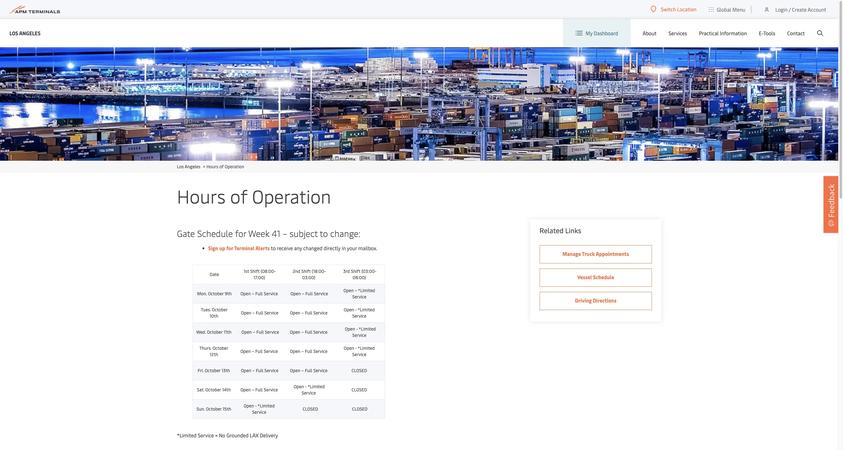 Task type: describe. For each thing, give the bounding box(es) containing it.
about button
[[643, 19, 657, 47]]

10th
[[210, 314, 218, 320]]

my dashboard button
[[576, 19, 619, 47]]

los for los angeles
[[9, 30, 18, 36]]

3rd
[[344, 269, 350, 275]]

1 vertical spatial of
[[230, 184, 248, 209]]

los angeles
[[9, 30, 41, 36]]

11th
[[224, 330, 232, 336]]

date
[[209, 272, 219, 278]]

open - *limited service for thurs. october 12th
[[344, 346, 375, 358]]

practical information
[[700, 30, 748, 37]]

shift for 17:00)
[[250, 269, 260, 275]]

1 vertical spatial to
[[271, 245, 276, 252]]

links
[[566, 226, 582, 236]]

hours of operation image
[[0, 47, 839, 161]]

- for wed. october 11th
[[356, 326, 358, 332]]

contact button
[[788, 19, 806, 47]]

feedback button
[[824, 176, 840, 233]]

closed for open - *limited service
[[352, 387, 367, 393]]

0 vertical spatial to
[[320, 228, 328, 240]]

schedule for vessel
[[594, 274, 615, 281]]

october for 13th
[[205, 368, 221, 374]]

services
[[669, 30, 688, 37]]

directly
[[324, 245, 341, 252]]

related links
[[540, 226, 582, 236]]

driving directions
[[576, 297, 617, 304]]

- for thurs. october 12th
[[355, 346, 357, 352]]

angeles for los angeles
[[19, 30, 41, 36]]

sun.
[[197, 407, 205, 413]]

truck
[[582, 251, 595, 258]]

thurs.
[[200, 346, 212, 352]]

/
[[790, 6, 792, 13]]

location
[[678, 6, 697, 13]]

feedback
[[827, 184, 837, 218]]

switch
[[661, 6, 676, 13]]

driving directions link
[[540, 292, 653, 311]]

directions
[[593, 297, 617, 304]]

delivery
[[260, 433, 278, 439]]

e-tools
[[760, 30, 776, 37]]

08:00)
[[353, 275, 366, 281]]

schedule for gate
[[197, 228, 233, 240]]

shift for 03:00)
[[302, 269, 311, 275]]

october for 9th
[[208, 291, 224, 297]]

*limited inside open – *limited service
[[358, 288, 375, 294]]

1st shift (08:00- 17:00)
[[243, 269, 276, 281]]

lax
[[250, 433, 259, 439]]

1 horizontal spatial operation
[[252, 184, 331, 209]]

angeles for los angeles > hours of operation
[[185, 164, 201, 170]]

create
[[793, 6, 807, 13]]

mon. october 9th
[[196, 291, 232, 297]]

contact
[[788, 30, 806, 37]]

wed.
[[196, 330, 206, 336]]

in
[[342, 245, 346, 252]]

=
[[215, 433, 218, 439]]

practical information button
[[700, 19, 748, 47]]

october for 15th
[[206, 407, 222, 413]]

41
[[272, 228, 281, 240]]

practical
[[700, 30, 719, 37]]

gate
[[177, 228, 195, 240]]

sat. october 14th
[[197, 387, 231, 393]]

global menu
[[717, 6, 746, 13]]

1st
[[244, 269, 249, 275]]

los for los angeles > hours of operation
[[177, 164, 184, 170]]

login / create account link
[[764, 0, 827, 19]]

wed. october 11th
[[196, 330, 232, 336]]

closed for open – full service
[[352, 368, 367, 374]]

tools
[[764, 30, 776, 37]]

0 vertical spatial hours
[[207, 164, 219, 170]]

open – *limited service
[[344, 288, 375, 300]]

9th
[[225, 291, 232, 297]]

2nd
[[293, 269, 301, 275]]

fri.
[[198, 368, 204, 374]]

3rd shift (03:00- 08:00)
[[343, 269, 377, 281]]

shift for 08:00)
[[351, 269, 361, 275]]

0 horizontal spatial los angeles link
[[9, 29, 41, 37]]

dashboard
[[594, 30, 619, 37]]

tues.
[[201, 307, 211, 313]]

my
[[586, 30, 593, 37]]

related
[[540, 226, 564, 236]]

switch location
[[661, 6, 697, 13]]

0 horizontal spatial operation
[[225, 164, 244, 170]]

(08:00-
[[261, 269, 276, 275]]

gate schedule for week 41 – subject to change:
[[177, 228, 361, 240]]

change:
[[331, 228, 361, 240]]

open - *limited service for tues. october 10th
[[344, 307, 375, 320]]

manage truck appointments link
[[540, 246, 653, 264]]

services button
[[669, 19, 688, 47]]

13th
[[222, 368, 230, 374]]



Task type: vqa. For each thing, say whether or not it's contained in the screenshot.
would
no



Task type: locate. For each thing, give the bounding box(es) containing it.
14th
[[222, 387, 231, 393]]

mailbox.
[[359, 245, 378, 252]]

my dashboard
[[586, 30, 619, 37]]

shift inside 2nd shift (18:00- 03:00)
[[302, 269, 311, 275]]

service
[[264, 291, 278, 297], [314, 291, 328, 297], [353, 294, 367, 300], [265, 310, 279, 316], [314, 310, 328, 316], [353, 314, 367, 320], [265, 330, 279, 336], [314, 330, 328, 336], [353, 333, 367, 339], [264, 349, 278, 355], [314, 349, 328, 355], [353, 352, 367, 358], [265, 368, 279, 374], [314, 368, 328, 374], [264, 387, 278, 393], [302, 391, 316, 397], [252, 410, 267, 416], [198, 433, 214, 439]]

(18:00-
[[312, 269, 326, 275]]

closed for closed
[[352, 407, 368, 413]]

login / create account
[[776, 6, 827, 13]]

angeles inside the los angeles link
[[19, 30, 41, 36]]

fri. october 13th
[[198, 368, 230, 374]]

>
[[203, 164, 205, 170]]

vessel
[[578, 274, 593, 281]]

switch location button
[[651, 6, 697, 13]]

global
[[717, 6, 732, 13]]

0 vertical spatial operation
[[225, 164, 244, 170]]

no
[[219, 433, 225, 439]]

1 horizontal spatial schedule
[[594, 274, 615, 281]]

0 horizontal spatial los
[[9, 30, 18, 36]]

for for terminal
[[226, 245, 233, 252]]

1 horizontal spatial angeles
[[185, 164, 201, 170]]

hours
[[207, 164, 219, 170], [177, 184, 226, 209]]

0 horizontal spatial shift
[[250, 269, 260, 275]]

october for 10th
[[212, 307, 228, 313]]

- for tues. october 10th
[[355, 307, 357, 313]]

0 horizontal spatial schedule
[[197, 228, 233, 240]]

12th
[[210, 352, 218, 358]]

1 horizontal spatial to
[[320, 228, 328, 240]]

*limited service = no grounded lax delivery
[[177, 433, 278, 439]]

changed
[[304, 245, 323, 252]]

0 vertical spatial for
[[235, 228, 247, 240]]

your
[[347, 245, 357, 252]]

0 vertical spatial schedule
[[197, 228, 233, 240]]

to up directly
[[320, 228, 328, 240]]

17:00)
[[254, 275, 265, 281]]

0 vertical spatial of
[[220, 164, 224, 170]]

operation
[[225, 164, 244, 170], [252, 184, 331, 209]]

for right up
[[226, 245, 233, 252]]

october right fri. on the left bottom of page
[[205, 368, 221, 374]]

to
[[320, 228, 328, 240], [271, 245, 276, 252]]

-
[[355, 307, 357, 313], [356, 326, 358, 332], [355, 346, 357, 352], [305, 384, 307, 390], [255, 403, 257, 409]]

shift up 08:00)
[[351, 269, 361, 275]]

los angeles link
[[9, 29, 41, 37], [177, 164, 201, 170]]

menu
[[733, 6, 746, 13]]

mon.
[[197, 291, 207, 297]]

of
[[220, 164, 224, 170], [230, 184, 248, 209]]

october inside 'thurs. october 12th'
[[213, 346, 229, 352]]

shift inside 1st shift (08:00- 17:00)
[[250, 269, 260, 275]]

october for 12th
[[213, 346, 229, 352]]

0 vertical spatial los angeles link
[[9, 29, 41, 37]]

october right sat.
[[206, 387, 221, 393]]

october up 10th
[[212, 307, 228, 313]]

2nd shift (18:00- 03:00)
[[292, 269, 326, 281]]

grounded
[[227, 433, 249, 439]]

hours of operation
[[177, 184, 331, 209]]

shift inside 3rd shift (03:00- 08:00)
[[351, 269, 361, 275]]

– inside open – *limited service
[[355, 288, 358, 294]]

receive
[[277, 245, 293, 252]]

1 vertical spatial operation
[[252, 184, 331, 209]]

0 horizontal spatial to
[[271, 245, 276, 252]]

1 vertical spatial schedule
[[594, 274, 615, 281]]

terminal
[[234, 245, 255, 252]]

october inside tues. october 10th
[[212, 307, 228, 313]]

full
[[256, 291, 263, 297], [306, 291, 313, 297], [256, 310, 263, 316], [305, 310, 313, 316], [257, 330, 264, 336], [305, 330, 313, 336], [256, 349, 263, 355], [305, 349, 313, 355], [256, 368, 263, 374], [305, 368, 313, 374], [256, 387, 263, 393]]

vessel schedule
[[578, 274, 615, 281]]

los angeles > hours of operation
[[177, 164, 244, 170]]

october left 9th
[[208, 291, 224, 297]]

2 shift from the left
[[302, 269, 311, 275]]

october up 12th
[[213, 346, 229, 352]]

october right sun.
[[206, 407, 222, 413]]

15th
[[223, 407, 231, 413]]

alerts
[[256, 245, 270, 252]]

e-tools button
[[760, 19, 776, 47]]

1 vertical spatial los angeles link
[[177, 164, 201, 170]]

october for 14th
[[206, 387, 221, 393]]

1 vertical spatial angeles
[[185, 164, 201, 170]]

(03:00-
[[362, 269, 377, 275]]

any
[[294, 245, 302, 252]]

information
[[721, 30, 748, 37]]

hours down the ">"
[[177, 184, 226, 209]]

open - *limited service for wed. october 11th
[[343, 326, 376, 339]]

03:00)
[[303, 275, 316, 281]]

shift up 17:00)
[[250, 269, 260, 275]]

october
[[208, 291, 224, 297], [212, 307, 228, 313], [207, 330, 223, 336], [213, 346, 229, 352], [205, 368, 221, 374], [206, 387, 221, 393], [206, 407, 222, 413]]

thurs. october 12th
[[200, 346, 229, 358]]

sat.
[[197, 387, 205, 393]]

2 horizontal spatial shift
[[351, 269, 361, 275]]

hours right the ">"
[[207, 164, 219, 170]]

1 horizontal spatial los
[[177, 164, 184, 170]]

1 shift from the left
[[250, 269, 260, 275]]

tues. october 10th
[[200, 307, 228, 320]]

sign up for terminal alerts link
[[208, 245, 270, 252]]

login
[[776, 6, 788, 13]]

to right alerts at the bottom
[[271, 245, 276, 252]]

schedule right vessel
[[594, 274, 615, 281]]

sign up for terminal alerts to receive any changed directly in your mailbox.
[[208, 245, 379, 252]]

0 horizontal spatial of
[[220, 164, 224, 170]]

week
[[249, 228, 270, 240]]

about
[[643, 30, 657, 37]]

open – full service
[[241, 291, 278, 297], [291, 291, 328, 297], [241, 310, 279, 316], [290, 310, 328, 316], [240, 330, 279, 336], [290, 330, 328, 336], [241, 349, 278, 355], [290, 349, 328, 355], [240, 368, 279, 374], [290, 368, 328, 374], [241, 387, 278, 393]]

0 vertical spatial los
[[9, 30, 18, 36]]

0 horizontal spatial angeles
[[19, 30, 41, 36]]

1 horizontal spatial shift
[[302, 269, 311, 275]]

manage truck appointments
[[563, 251, 630, 258]]

service inside open – *limited service
[[353, 294, 367, 300]]

shift up 03:00)
[[302, 269, 311, 275]]

account
[[809, 6, 827, 13]]

sun. october 15th
[[197, 407, 231, 413]]

0 vertical spatial angeles
[[19, 30, 41, 36]]

open - *limited service
[[344, 307, 375, 320], [343, 326, 376, 339], [344, 346, 375, 358], [293, 384, 325, 397], [244, 403, 275, 416]]

october left 11th
[[207, 330, 223, 336]]

open inside open – *limited service
[[344, 288, 354, 294]]

schedule up sign
[[197, 228, 233, 240]]

global menu button
[[704, 0, 752, 19]]

angeles
[[19, 30, 41, 36], [185, 164, 201, 170]]

1 vertical spatial for
[[226, 245, 233, 252]]

3 shift from the left
[[351, 269, 361, 275]]

1 horizontal spatial of
[[230, 184, 248, 209]]

vessel schedule link
[[540, 269, 653, 287]]

for up sign up for terminal alerts link
[[235, 228, 247, 240]]

appointments
[[596, 251, 630, 258]]

up
[[219, 245, 225, 252]]

1 horizontal spatial los angeles link
[[177, 164, 201, 170]]

e-
[[760, 30, 764, 37]]

1 vertical spatial hours
[[177, 184, 226, 209]]

1 vertical spatial los
[[177, 164, 184, 170]]

subject
[[290, 228, 318, 240]]

–
[[283, 228, 288, 240], [355, 288, 358, 294], [252, 291, 254, 297], [302, 291, 305, 297], [253, 310, 255, 316], [302, 310, 304, 316], [253, 330, 256, 336], [302, 330, 304, 336], [252, 349, 254, 355], [302, 349, 304, 355], [253, 368, 255, 374], [302, 368, 304, 374], [252, 387, 254, 393]]

los
[[9, 30, 18, 36], [177, 164, 184, 170]]

1 horizontal spatial for
[[235, 228, 247, 240]]

october for 11th
[[207, 330, 223, 336]]

for for week
[[235, 228, 247, 240]]

0 horizontal spatial for
[[226, 245, 233, 252]]

sign
[[208, 245, 218, 252]]



